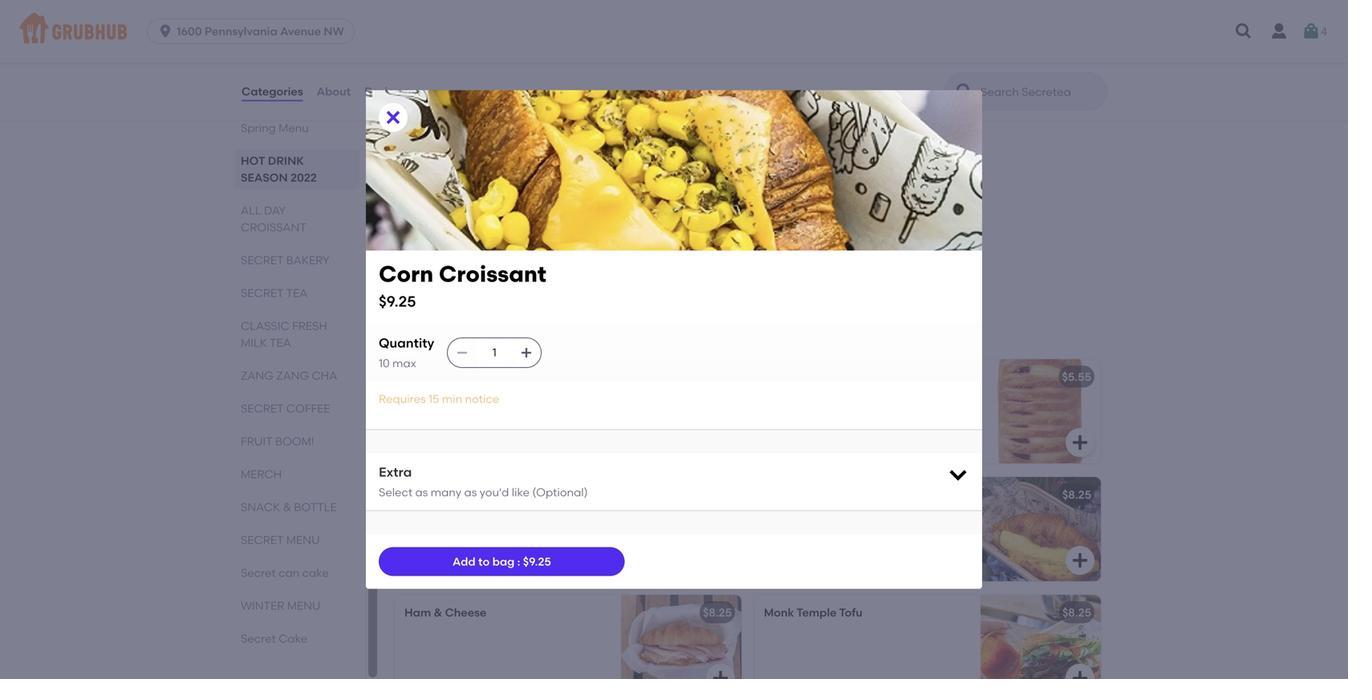Task type: vqa. For each thing, say whether or not it's contained in the screenshot.
bottommost TEA
yes



Task type: describe. For each thing, give the bounding box(es) containing it.
winter menu
[[241, 599, 321, 613]]

winter
[[241, 599, 284, 613]]

1600 pennsylvania avenue nw
[[177, 24, 344, 38]]

select
[[379, 486, 413, 500]]

(optional)
[[532, 486, 588, 500]]

menu for secret menu
[[286, 534, 320, 547]]

secret for secret can cake
[[241, 567, 276, 580]]

15
[[429, 392, 439, 406]]

hot inside hot drink season 2022
[[241, 154, 265, 168]]

bbq pork
[[404, 370, 455, 384]]

add to bag : $9.25
[[453, 555, 551, 569]]

hazelnut cappuccino image
[[621, 185, 742, 289]]

1 horizontal spatial cheese
[[804, 370, 846, 384]]

about button
[[316, 63, 352, 120]]

& for ham
[[434, 606, 442, 620]]

$6.55
[[699, 195, 728, 209]]

secret for secret tea
[[241, 287, 284, 300]]

turnover
[[848, 370, 896, 384]]

cha
[[312, 369, 337, 383]]

extra
[[379, 465, 412, 480]]

1 horizontal spatial day
[[428, 322, 463, 342]]

!
[[521, 218, 524, 232]]

spring menu
[[241, 121, 309, 135]]

topping not included !
[[404, 218, 524, 232]]

monk
[[764, 606, 794, 620]]

temple
[[797, 606, 837, 620]]

$6.55 +
[[699, 195, 735, 209]]

0 horizontal spatial all day croissant
[[241, 204, 306, 234]]

corn croissant $9.25
[[379, 261, 547, 310]]

hazelnut cappuccino
[[404, 195, 525, 209]]

secret bakery
[[241, 254, 329, 267]]

monk temple tofu
[[764, 606, 863, 620]]

fresh
[[292, 319, 327, 333]]

1 as from the left
[[415, 486, 428, 500]]

2 horizontal spatial $9.25
[[704, 370, 732, 384]]

4 button
[[1302, 17, 1327, 46]]

avenue
[[280, 24, 321, 38]]

:
[[517, 555, 520, 569]]

corn for corn croissant $9.25
[[379, 261, 433, 288]]

cherry cheese turnover
[[764, 370, 896, 384]]

$5.55
[[1062, 370, 1091, 384]]

1 horizontal spatial drink
[[433, 147, 490, 167]]

fruit
[[241, 435, 273, 449]]

secret can cake
[[241, 567, 329, 580]]

bbq pork image
[[621, 360, 742, 464]]

1 vertical spatial all day croissant
[[392, 322, 571, 342]]

$8.25 button
[[754, 478, 1101, 582]]

ham
[[404, 606, 431, 620]]

to
[[478, 555, 490, 569]]

corn croissant image
[[621, 478, 742, 582]]

+
[[728, 195, 735, 209]]

2 as from the left
[[464, 486, 477, 500]]

secret for secret menu
[[241, 534, 284, 547]]

$9.25 inside corn croissant $9.25
[[379, 293, 416, 310]]

corn croissant
[[404, 488, 487, 502]]

menu
[[279, 121, 309, 135]]

menu for winter menu
[[287, 599, 321, 613]]

cappuccino
[[456, 195, 525, 209]]

main navigation navigation
[[0, 0, 1348, 63]]

1 horizontal spatial hot drink season 2022
[[392, 147, 611, 167]]

1 vertical spatial season
[[241, 171, 288, 185]]

tofu
[[839, 606, 863, 620]]

drink inside hot drink season 2022
[[268, 154, 304, 168]]

spring
[[241, 121, 276, 135]]

svg image for flavor dafuku image
[[711, 84, 730, 103]]

$8.25 inside button
[[1063, 488, 1091, 502]]

snack
[[241, 501, 280, 514]]

secret tea
[[241, 287, 308, 300]]

ham & cheese
[[404, 606, 487, 620]]

Input item quantity number field
[[477, 339, 512, 367]]

egg cheese image
[[981, 478, 1101, 582]]

nw
[[324, 24, 344, 38]]

reviews button
[[364, 63, 410, 120]]

0 vertical spatial croissant
[[241, 221, 306, 234]]

cherry
[[764, 370, 801, 384]]

coffee
[[286, 402, 330, 416]]

bbq
[[404, 370, 427, 384]]

secret cake
[[241, 632, 307, 646]]



Task type: locate. For each thing, give the bounding box(es) containing it.
secret for secret coffee
[[241, 402, 284, 416]]

pennsylvania
[[205, 24, 277, 38]]

tea inside classic fresh milk tea
[[270, 336, 291, 350]]

add
[[453, 555, 476, 569]]

drink up hazelnut cappuccino
[[433, 147, 490, 167]]

milk
[[241, 336, 267, 350]]

0 vertical spatial tea
[[286, 287, 308, 300]]

cheese right the cherry
[[804, 370, 846, 384]]

ham & cheese image
[[621, 596, 742, 680]]

3 secret from the top
[[241, 402, 284, 416]]

1 vertical spatial all
[[392, 322, 424, 342]]

menu up cake
[[287, 599, 321, 613]]

& right snack
[[283, 501, 291, 514]]

croissant down corn croissant $9.25
[[467, 322, 571, 342]]

hot drink season 2022 up cappuccino
[[392, 147, 611, 167]]

0 horizontal spatial &
[[283, 501, 291, 514]]

secret
[[241, 254, 284, 267], [241, 287, 284, 300], [241, 402, 284, 416], [241, 534, 284, 547]]

cheese right ham
[[445, 606, 487, 620]]

secret for secret bakery
[[241, 254, 284, 267]]

2 secret from the top
[[241, 287, 284, 300]]

reviews
[[364, 85, 409, 98]]

1 vertical spatial croissant
[[434, 488, 487, 502]]

day up secret bakery
[[264, 204, 286, 217]]

tea
[[286, 287, 308, 300], [270, 336, 291, 350]]

all day croissant down corn croissant $9.25
[[392, 322, 571, 342]]

many
[[431, 486, 462, 500]]

svg image for monk temple tofu image
[[1071, 669, 1090, 680]]

as left "many"
[[415, 486, 428, 500]]

drink
[[433, 147, 490, 167], [268, 154, 304, 168]]

day
[[264, 204, 286, 217], [428, 322, 463, 342]]

1 vertical spatial 2022
[[290, 171, 317, 185]]

1 vertical spatial tea
[[270, 336, 291, 350]]

& for snack
[[283, 501, 291, 514]]

croissant up secret bakery
[[241, 221, 306, 234]]

pork
[[430, 370, 455, 384]]

4
[[1321, 24, 1327, 38]]

0 vertical spatial &
[[283, 501, 291, 514]]

bottle
[[294, 501, 337, 514]]

hot
[[392, 147, 429, 167], [241, 154, 265, 168]]

svg image for ham & cheese image
[[711, 669, 730, 680]]

secret up "classic"
[[241, 287, 284, 300]]

croissant for corn croissant $9.25
[[439, 261, 547, 288]]

1 horizontal spatial all day croissant
[[392, 322, 571, 342]]

menu down bottle
[[286, 534, 320, 547]]

1 vertical spatial secret
[[241, 632, 276, 646]]

1 horizontal spatial season
[[494, 147, 566, 167]]

0 horizontal spatial cheese
[[445, 606, 487, 620]]

extra select as many as you'd like (optional)
[[379, 465, 588, 500]]

croissant
[[241, 221, 306, 234], [467, 322, 571, 342]]

& right ham
[[434, 606, 442, 620]]

croissant down the 'included'
[[439, 261, 547, 288]]

croissant left the like in the left bottom of the page
[[434, 488, 487, 502]]

corn inside corn croissant $9.25
[[379, 261, 433, 288]]

hazelnut
[[404, 195, 454, 209]]

$8.25 for monk temple tofu
[[1063, 606, 1091, 620]]

1600 pennsylvania avenue nw button
[[147, 18, 361, 44]]

1 horizontal spatial hot
[[392, 147, 429, 167]]

0 vertical spatial season
[[494, 147, 566, 167]]

secret for secret cake
[[241, 632, 276, 646]]

fruit boom!
[[241, 435, 314, 449]]

season up cappuccino
[[494, 147, 566, 167]]

flavor dafuku image
[[621, 10, 742, 114]]

cake
[[302, 567, 329, 580]]

can
[[279, 567, 300, 580]]

$9.25 left the cherry
[[704, 370, 732, 384]]

corn croissant button
[[395, 478, 742, 582]]

boom!
[[275, 435, 314, 449]]

0 horizontal spatial croissant
[[241, 221, 306, 234]]

1 horizontal spatial 2022
[[570, 147, 611, 167]]

0 horizontal spatial all
[[241, 204, 261, 217]]

1600
[[177, 24, 202, 38]]

bakery
[[286, 254, 329, 267]]

$9.25 up the quantity
[[379, 293, 416, 310]]

2 zang from the left
[[276, 369, 309, 383]]

svg image
[[1234, 22, 1254, 41], [711, 84, 730, 103], [947, 464, 969, 486], [711, 669, 730, 680], [1071, 669, 1090, 680]]

hot down spring
[[241, 154, 265, 168]]

0 vertical spatial $9.25
[[379, 293, 416, 310]]

snack & bottle
[[241, 501, 337, 514]]

drink down menu
[[268, 154, 304, 168]]

$9.25
[[379, 293, 416, 310], [704, 370, 732, 384], [523, 555, 551, 569]]

topping
[[404, 218, 447, 232]]

svg image inside 4 button
[[1302, 22, 1321, 41]]

day up pork
[[428, 322, 463, 342]]

categories button
[[241, 63, 304, 120]]

10
[[379, 357, 390, 370]]

1 horizontal spatial as
[[464, 486, 477, 500]]

0 vertical spatial all day croissant
[[241, 204, 306, 234]]

all
[[241, 204, 261, 217], [392, 322, 424, 342]]

Search Secretea search field
[[979, 84, 1102, 100]]

svg image
[[1302, 22, 1321, 41], [157, 23, 173, 39], [384, 108, 403, 127], [456, 347, 469, 359], [520, 347, 533, 359], [1071, 433, 1090, 453], [1071, 551, 1090, 571]]

min
[[442, 392, 462, 406]]

croissant inside button
[[434, 488, 487, 502]]

cheese
[[804, 370, 846, 384], [445, 606, 487, 620]]

0 horizontal spatial $9.25
[[379, 293, 416, 310]]

4 secret from the top
[[241, 534, 284, 547]]

you'd
[[480, 486, 509, 500]]

included
[[471, 218, 518, 232]]

$8.25
[[1063, 488, 1091, 502], [703, 606, 732, 620], [1063, 606, 1091, 620]]

&
[[283, 501, 291, 514], [434, 606, 442, 620]]

corn for corn croissant
[[404, 488, 432, 502]]

0 vertical spatial secret
[[241, 567, 276, 580]]

max
[[392, 357, 416, 370]]

classic fresh milk tea
[[241, 319, 327, 350]]

0 horizontal spatial drink
[[268, 154, 304, 168]]

secret left can
[[241, 567, 276, 580]]

hot drink season 2022 down spring menu
[[241, 154, 317, 185]]

1 vertical spatial croissant
[[467, 322, 571, 342]]

zang down milk
[[241, 369, 274, 383]]

1 vertical spatial cheese
[[445, 606, 487, 620]]

requires 15 min notice
[[379, 392, 499, 406]]

secret coffee
[[241, 402, 330, 416]]

requires
[[379, 392, 426, 406]]

merch
[[241, 468, 282, 482]]

2 secret from the top
[[241, 632, 276, 646]]

zang zang cha
[[241, 369, 337, 383]]

2022
[[570, 147, 611, 167], [290, 171, 317, 185]]

croissant for corn croissant
[[434, 488, 487, 502]]

1 horizontal spatial croissant
[[467, 322, 571, 342]]

secret down snack
[[241, 534, 284, 547]]

tea down "classic"
[[270, 336, 291, 350]]

1 vertical spatial day
[[428, 322, 463, 342]]

0 horizontal spatial as
[[415, 486, 428, 500]]

as left "you'd"
[[464, 486, 477, 500]]

2 vertical spatial $9.25
[[523, 555, 551, 569]]

classic
[[241, 319, 290, 333]]

cherry cheese turnover image
[[981, 360, 1101, 464]]

croissant inside corn croissant $9.25
[[439, 261, 547, 288]]

svg image inside 'main navigation' navigation
[[1234, 22, 1254, 41]]

0 vertical spatial croissant
[[439, 261, 547, 288]]

categories
[[242, 85, 303, 98]]

corn inside button
[[404, 488, 432, 502]]

$9.25 right :
[[523, 555, 551, 569]]

like
[[512, 486, 530, 500]]

quantity
[[379, 335, 434, 351]]

1 zang from the left
[[241, 369, 274, 383]]

0 horizontal spatial season
[[241, 171, 288, 185]]

secret down winter on the bottom of page
[[241, 632, 276, 646]]

1 horizontal spatial zang
[[276, 369, 309, 383]]

1 vertical spatial &
[[434, 606, 442, 620]]

secret menu
[[241, 534, 320, 547]]

secret up fruit
[[241, 402, 284, 416]]

tea down the bakery
[[286, 287, 308, 300]]

0 horizontal spatial 2022
[[290, 171, 317, 185]]

day inside all day croissant
[[264, 204, 286, 217]]

all up secret bakery
[[241, 204, 261, 217]]

corn
[[379, 261, 433, 288], [404, 488, 432, 502]]

as
[[415, 486, 428, 500], [464, 486, 477, 500]]

1 secret from the top
[[241, 567, 276, 580]]

not
[[450, 218, 468, 232]]

1 horizontal spatial &
[[434, 606, 442, 620]]

0 horizontal spatial hot drink season 2022
[[241, 154, 317, 185]]

svg image inside the 1600 pennsylvania avenue nw button
[[157, 23, 173, 39]]

all day croissant
[[241, 204, 306, 234], [392, 322, 571, 342]]

0 vertical spatial corn
[[379, 261, 433, 288]]

0 horizontal spatial day
[[264, 204, 286, 217]]

$8.25 for ham & cheese
[[703, 606, 732, 620]]

corn down extra
[[404, 488, 432, 502]]

0 horizontal spatial zang
[[241, 369, 274, 383]]

1 horizontal spatial $9.25
[[523, 555, 551, 569]]

corn down topping
[[379, 261, 433, 288]]

0 vertical spatial menu
[[286, 534, 320, 547]]

all up max
[[392, 322, 424, 342]]

hot up hazelnut
[[392, 147, 429, 167]]

secret up secret tea
[[241, 254, 284, 267]]

zang
[[241, 369, 274, 383], [276, 369, 309, 383]]

0 vertical spatial cheese
[[804, 370, 846, 384]]

notice
[[465, 392, 499, 406]]

0 horizontal spatial hot
[[241, 154, 265, 168]]

season down spring
[[241, 171, 288, 185]]

0 vertical spatial 2022
[[570, 147, 611, 167]]

0 vertical spatial all
[[241, 204, 261, 217]]

bag
[[492, 555, 515, 569]]

1 secret from the top
[[241, 254, 284, 267]]

1 vertical spatial $9.25
[[704, 370, 732, 384]]

monk temple tofu image
[[981, 596, 1101, 680]]

cake
[[279, 632, 307, 646]]

1 horizontal spatial all
[[392, 322, 424, 342]]

search icon image
[[955, 82, 974, 101]]

1 vertical spatial menu
[[287, 599, 321, 613]]

0 vertical spatial day
[[264, 204, 286, 217]]

about
[[317, 85, 351, 98]]

zang left cha
[[276, 369, 309, 383]]

season
[[494, 147, 566, 167], [241, 171, 288, 185]]

quantity 10 max
[[379, 335, 434, 370]]

all day croissant up secret bakery
[[241, 204, 306, 234]]

1 vertical spatial corn
[[404, 488, 432, 502]]

menu
[[286, 534, 320, 547], [287, 599, 321, 613]]



